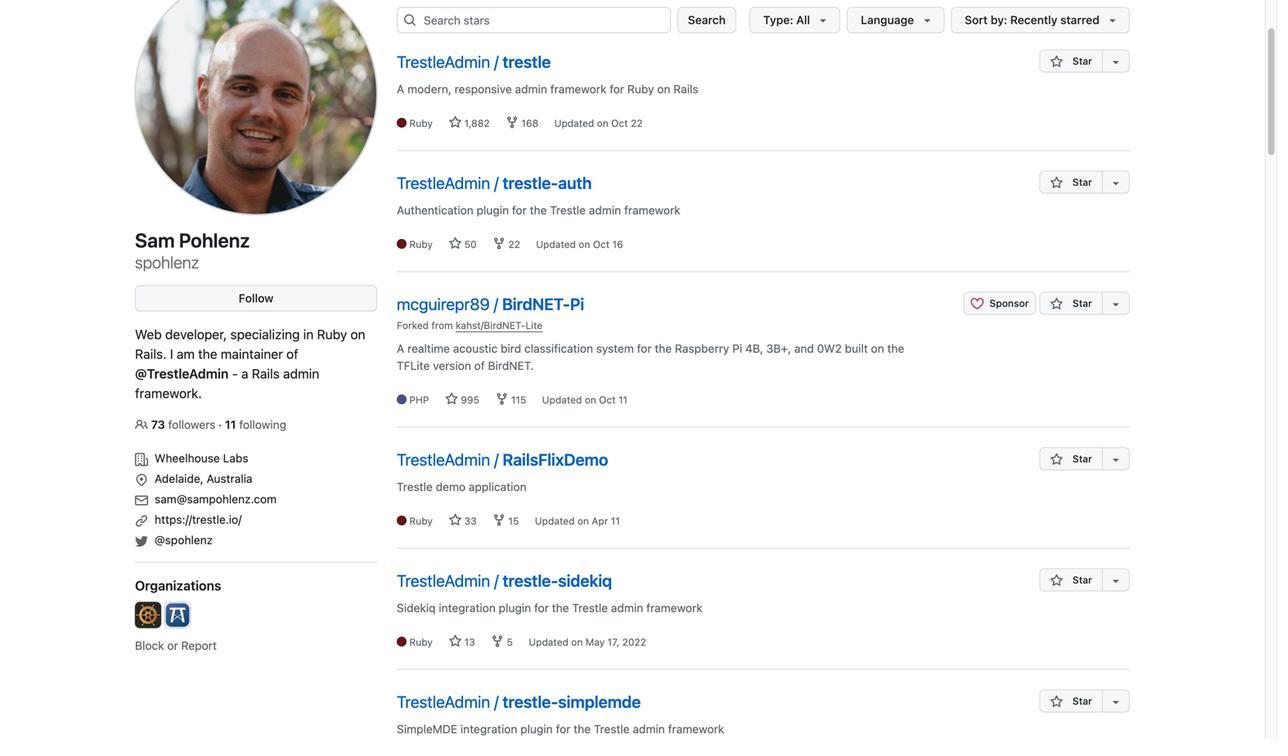 Task type: vqa. For each thing, say whether or not it's contained in the screenshot.
2nd A from the bottom
yes



Task type: describe. For each thing, give the bounding box(es) containing it.
spohlenz
[[135, 252, 199, 272]]

rails.
[[135, 346, 167, 362]]

fork image right 995
[[495, 392, 509, 406]]

wheelhouse labs
[[155, 451, 248, 465]]

22 link
[[493, 237, 523, 250]]

trestleadmin / railsflixdemo
[[397, 450, 608, 469]]

classification
[[525, 342, 593, 355]]

updated on apr 11
[[535, 515, 620, 527]]

995 link
[[445, 392, 482, 406]]

block or report button
[[135, 637, 217, 654]]

13
[[462, 636, 478, 648]]

115
[[509, 394, 529, 406]]

trestle down auth
[[550, 203, 586, 217]]

33 link
[[449, 514, 480, 527]]

star button for trestleadmin / trestle-auth
[[1040, 171, 1102, 194]]

star image for trestle-sidekiq
[[449, 635, 462, 648]]

type: all button
[[750, 7, 841, 33]]

updated on oct 22
[[555, 117, 643, 129]]

sidekiq integration plugin for the trestle admin framework
[[397, 601, 703, 615]]

https://trestle.io/ link
[[155, 513, 242, 526]]

@trestleadmin image
[[164, 602, 191, 628]]

block
[[135, 639, 164, 652]]

for inside a realtime acoustic bird classification system for the raspberry pi 4b, 3b+, and 0w2 built on the tflite version of birdnet.
[[637, 342, 652, 355]]

twitter image
[[135, 535, 148, 548]]

trestleadmin for trestleadmin / trestle-auth
[[397, 173, 490, 192]]

sponsor
[[990, 297, 1029, 309]]

add this repository to a list image for railsflixdemo
[[1110, 453, 1123, 466]]

all
[[797, 13, 810, 27]]

trestleadmin / trestle-sidekiq
[[397, 571, 612, 590]]

pi inside a realtime acoustic bird classification system for the raspberry pi 4b, 3b+, and 0w2 built on the tflite version of birdnet.
[[733, 342, 743, 355]]

link image
[[135, 514, 148, 527]]

from
[[432, 320, 453, 331]]

people image
[[135, 418, 148, 431]]

star button for trestleadmin / trestle
[[1040, 50, 1102, 72]]

sort by: recently starred
[[965, 13, 1100, 27]]

php
[[410, 394, 429, 406]]

/ for trestle-simplemde
[[494, 692, 499, 711]]

location image
[[135, 473, 148, 487]]

updated for trestle
[[555, 117, 594, 129]]

168 link
[[506, 116, 542, 129]]

- a rails admin framework.
[[135, 366, 319, 401]]

fork image for railsflixdemo
[[493, 514, 506, 527]]

73
[[151, 418, 165, 431]]

language button
[[847, 7, 945, 33]]

updated for trestle-auth
[[536, 239, 576, 250]]

/ for trestle-sidekiq
[[494, 571, 499, 590]]

3b+,
[[767, 342, 792, 355]]

followers
[[168, 418, 216, 431]]

plugin for trestle-simplemde
[[521, 722, 553, 736]]

sponsor link
[[964, 292, 1037, 315]]

search
[[688, 13, 726, 27]]

version
[[433, 359, 471, 372]]

15 link
[[493, 514, 522, 527]]

star button for trestleadmin / railsflixdemo
[[1040, 447, 1102, 470]]

trestle
[[503, 52, 551, 71]]

in
[[303, 327, 314, 342]]

forked
[[397, 320, 429, 331]]

star for trestle-simplemde
[[1070, 695, 1093, 707]]

adelaide,
[[155, 472, 204, 485]]

ruby up updated on oct 22
[[628, 82, 654, 96]]

adelaide, australia
[[155, 472, 253, 485]]

modern,
[[408, 82, 452, 96]]

fork image for trestle-sidekiq
[[491, 635, 504, 648]]

a for a modern, responsive admin framework for ruby on rails
[[397, 82, 405, 96]]

email: sam@sampohlenz.com element
[[135, 487, 377, 508]]

star image for trestle-auth
[[449, 237, 462, 250]]

ruby for trestleadmin / trestle
[[410, 117, 433, 129]]

admin inside - a rails admin framework.
[[283, 366, 319, 381]]

fork image
[[506, 116, 519, 129]]

16
[[613, 239, 623, 250]]

73 followers
[[151, 418, 219, 431]]

triangle down image for sort by: recently starred
[[1107, 14, 1120, 27]]

33
[[462, 515, 480, 527]]

trestle down simplemde
[[594, 722, 630, 736]]

recently
[[1011, 13, 1058, 27]]

@trestleadmin link
[[135, 366, 229, 381]]

trestleadmin / trestle-simplemde
[[397, 692, 641, 711]]

maintainer
[[221, 346, 283, 362]]

sidekiq
[[558, 571, 612, 590]]

updated for railsflixdemo
[[535, 515, 575, 527]]

11 for realtime
[[619, 394, 628, 406]]

17,
[[608, 636, 620, 648]]

mcguirepr89
[[397, 294, 490, 313]]

13 link
[[449, 635, 478, 648]]

15
[[506, 515, 522, 527]]

/ inside mcguirepr89 / birdnet-pi forked from kahst/birdnet-lite
[[494, 294, 498, 313]]

oct for trestle-auth
[[593, 239, 610, 250]]

report
[[181, 639, 217, 652]]

lite
[[526, 320, 543, 331]]

block or report
[[135, 639, 217, 652]]

Search stars search field
[[397, 7, 671, 33]]

apr
[[592, 515, 608, 527]]

3 star from the top
[[1070, 298, 1093, 309]]

system
[[596, 342, 634, 355]]

sort by: recently starred button
[[951, 7, 1130, 33]]

demo
[[436, 480, 466, 494]]

0 vertical spatial plugin
[[477, 203, 509, 217]]

updated on may 17, 2022
[[529, 636, 646, 648]]

50 link
[[449, 237, 480, 250]]

sam
[[135, 229, 175, 252]]

on inside a realtime acoustic bird classification system for the raspberry pi 4b, 3b+, and 0w2 built on the tflite version of birdnet.
[[871, 342, 885, 355]]

authentication plugin for the trestle admin framework
[[397, 203, 681, 217]]

@spohlenz link
[[155, 533, 213, 547]]

sam@sampohlenz.com
[[155, 492, 277, 506]]

oct for trestle
[[611, 117, 628, 129]]

star button for trestleadmin / trestle-sidekiq
[[1040, 568, 1102, 591]]

·
[[219, 418, 222, 431]]

admin up 2022
[[611, 601, 644, 615]]

responsive
[[455, 82, 512, 96]]

simplemde
[[558, 692, 641, 711]]

may
[[586, 636, 605, 648]]

i
[[170, 346, 173, 362]]

labs
[[223, 451, 248, 465]]

2 vertical spatial oct
[[599, 394, 616, 406]]

1 vertical spatial 22
[[506, 239, 523, 250]]

star button for trestleadmin / trestle-simplemde
[[1040, 690, 1102, 712]]

11 for demo
[[611, 515, 620, 527]]

triangle down image
[[817, 14, 830, 27]]

a for a realtime acoustic bird classification system for the raspberry pi 4b, 3b+, and 0w2 built on the tflite version of birdnet.
[[397, 342, 405, 355]]

developer,
[[165, 327, 227, 342]]

admin down simplemde
[[633, 722, 665, 736]]

3 star button from the top
[[1040, 292, 1102, 315]]

am
[[177, 346, 195, 362]]

1,882
[[462, 117, 493, 129]]

or
[[167, 639, 178, 652]]

star for trestle
[[1070, 55, 1093, 67]]

acoustic
[[453, 342, 498, 355]]

pohlenz
[[179, 229, 250, 252]]

2 add this repository to a list image from the top
[[1110, 298, 1123, 311]]

trestleadmin / trestle
[[397, 52, 551, 71]]

@wheelhousecms image
[[135, 602, 161, 628]]



Task type: locate. For each thing, give the bounding box(es) containing it.
3 trestleadmin from the top
[[397, 450, 490, 469]]

trestleadmin / trestle-auth
[[397, 173, 592, 192]]

framework.
[[135, 385, 202, 401]]

type:
[[764, 13, 794, 27]]

fork image for trestle-auth
[[493, 237, 506, 250]]

the
[[530, 203, 547, 217], [655, 342, 672, 355], [888, 342, 905, 355], [198, 346, 217, 362], [552, 601, 569, 615], [574, 722, 591, 736]]

heart image
[[971, 297, 984, 310]]

1 horizontal spatial of
[[474, 359, 485, 372]]

fork image right 50
[[493, 237, 506, 250]]

2 trestle- from the top
[[503, 571, 558, 590]]

star image
[[1051, 176, 1064, 189], [449, 237, 462, 250], [449, 514, 462, 527], [449, 635, 462, 648]]

a realtime acoustic bird classification system for the raspberry pi 4b, 3b+, and 0w2 built on the tflite version of birdnet.
[[397, 342, 905, 372]]

birdnet.
[[488, 359, 534, 372]]

1 star from the top
[[1070, 55, 1093, 67]]

integration up "13" link
[[439, 601, 496, 615]]

sam@sampohlenz.com link
[[155, 492, 277, 506]]

1 vertical spatial oct
[[593, 239, 610, 250]]

5 trestleadmin from the top
[[397, 692, 490, 711]]

0 vertical spatial 22
[[631, 117, 643, 129]]

1 vertical spatial pi
[[733, 342, 743, 355]]

type: all
[[764, 13, 810, 27]]

trestle- up "simplemde integration plugin for the trestle admin framework"
[[503, 692, 558, 711]]

add this repository to a list image for trestle
[[1110, 55, 1123, 68]]

web
[[135, 327, 162, 342]]

oct down a modern, responsive admin framework for ruby on rails on the top of the page
[[611, 117, 628, 129]]

ruby down modern,
[[410, 117, 433, 129]]

1 horizontal spatial triangle down image
[[1107, 14, 1120, 27]]

updated right 115
[[542, 394, 582, 406]]

ruby for trestleadmin / trestle-auth
[[410, 239, 433, 250]]

1 horizontal spatial pi
[[733, 342, 743, 355]]

trestle- up the sidekiq integration plugin for the trestle admin framework
[[503, 571, 558, 590]]

0 horizontal spatial triangle down image
[[921, 14, 934, 27]]

3 add this repository to a list image from the top
[[1110, 695, 1123, 708]]

organizations
[[135, 578, 221, 593]]

50
[[462, 239, 480, 250]]

2 add this repository to a list image from the top
[[1110, 453, 1123, 466]]

mail image
[[135, 494, 148, 507]]

trestleadmin for trestleadmin / trestle
[[397, 52, 490, 71]]

plugin for trestle-sidekiq
[[499, 601, 531, 615]]

trestleadmin for trestleadmin / trestle-simplemde
[[397, 692, 490, 711]]

trestle- for auth
[[503, 173, 558, 192]]

trestle down sidekiq
[[572, 601, 608, 615]]

triangle down image right language
[[921, 14, 934, 27]]

115 link
[[495, 392, 529, 406]]

of inside a realtime acoustic bird classification system for the raspberry pi 4b, 3b+, and 0w2 built on the tflite version of birdnet.
[[474, 359, 485, 372]]

1 vertical spatial integration
[[461, 722, 518, 736]]

plugin
[[477, 203, 509, 217], [499, 601, 531, 615], [521, 722, 553, 736]]

sort
[[965, 13, 988, 27]]

1 add this repository to a list image from the top
[[1110, 176, 1123, 189]]

updated down authentication plugin for the trestle admin framework
[[536, 239, 576, 250]]

fork image right 13
[[491, 635, 504, 648]]

0 horizontal spatial 22
[[506, 239, 523, 250]]

admin down trestle
[[515, 82, 547, 96]]

tflite
[[397, 359, 430, 372]]

the inside web developer, specializing in ruby on rails. i am the maintainer of @trestleadmin
[[198, 346, 217, 362]]

rails inside - a rails admin framework.
[[252, 366, 280, 381]]

a up tflite
[[397, 342, 405, 355]]

integration for trestle-simplemde
[[461, 722, 518, 736]]

pi
[[570, 294, 584, 313], [733, 342, 743, 355]]

1,882 link
[[449, 116, 493, 129]]

0 horizontal spatial pi
[[570, 294, 584, 313]]

/ up kahst/birdnet-lite link
[[494, 294, 498, 313]]

integration for trestle-sidekiq
[[439, 601, 496, 615]]

2 triangle down image from the left
[[1107, 14, 1120, 27]]

admin down in
[[283, 366, 319, 381]]

australia
[[207, 472, 253, 485]]

star for trestle-auth
[[1070, 176, 1093, 188]]

0 horizontal spatial rails
[[252, 366, 280, 381]]

1 vertical spatial add this repository to a list image
[[1110, 453, 1123, 466]]

2 vertical spatial add this repository to a list image
[[1110, 574, 1123, 587]]

trestleadmin for trestleadmin / railsflixdemo
[[397, 450, 490, 469]]

birdnet-
[[502, 294, 570, 313]]

trestle- for sidekiq
[[503, 571, 558, 590]]

a inside a realtime acoustic bird classification system for the raspberry pi 4b, 3b+, and 0w2 built on the tflite version of birdnet.
[[397, 342, 405, 355]]

the down simplemde
[[574, 722, 591, 736]]

raspberry
[[675, 342, 730, 355]]

0w2
[[817, 342, 842, 355]]

/ left trestle
[[494, 52, 499, 71]]

for down simplemde
[[556, 722, 571, 736]]

triangle down image right starred
[[1107, 14, 1120, 27]]

/ for trestle-auth
[[494, 173, 499, 192]]

11 right apr
[[611, 515, 620, 527]]

updated on oct 16
[[536, 239, 623, 250]]

11 down a realtime acoustic bird classification system for the raspberry pi 4b, 3b+, and 0w2 built on the tflite version of birdnet.
[[619, 394, 628, 406]]

a modern, responsive admin framework for ruby on rails
[[397, 82, 699, 96]]

trestle left demo
[[397, 480, 433, 494]]

0 horizontal spatial of
[[287, 346, 298, 362]]

1 a from the top
[[397, 82, 405, 96]]

for up 22 link
[[512, 203, 527, 217]]

trestleadmin for trestleadmin / trestle-sidekiq
[[397, 571, 490, 590]]

add this repository to a list image for trestle-simplemde
[[1110, 695, 1123, 708]]

the right am
[[198, 346, 217, 362]]

trestleadmin
[[397, 52, 490, 71], [397, 173, 490, 192], [397, 450, 490, 469], [397, 571, 490, 590], [397, 692, 490, 711]]

sam pohlenz spohlenz
[[135, 229, 250, 272]]

trestleadmin up modern,
[[397, 52, 490, 71]]

trestleadmin up authentication
[[397, 173, 490, 192]]

2 vertical spatial trestle-
[[503, 692, 558, 711]]

authentication
[[397, 203, 474, 217]]

star
[[1070, 55, 1093, 67], [1070, 176, 1093, 188], [1070, 298, 1093, 309], [1070, 453, 1093, 464], [1070, 574, 1093, 586], [1070, 695, 1093, 707]]

/ up application
[[494, 450, 499, 469]]

ruby inside web developer, specializing in ruby on rails. i am the maintainer of @trestleadmin
[[317, 327, 347, 342]]

ruby left 33 link
[[410, 515, 433, 527]]

1 trestle- from the top
[[503, 173, 558, 192]]

/ for trestle
[[494, 52, 499, 71]]

integration
[[439, 601, 496, 615], [461, 722, 518, 736]]

view spohlenz's full-sized avatar image
[[135, 0, 377, 215]]

mcguirepr89 / birdnet-pi forked from kahst/birdnet-lite
[[397, 294, 584, 331]]

plugin down trestleadmin / trestle-sidekiq
[[499, 601, 531, 615]]

1 triangle down image from the left
[[921, 14, 934, 27]]

updated for trestle-sidekiq
[[529, 636, 569, 648]]

updated on oct 11
[[542, 394, 628, 406]]

1 vertical spatial rails
[[252, 366, 280, 381]]

rails
[[674, 82, 699, 96], [252, 366, 280, 381]]

22
[[631, 117, 643, 129], [506, 239, 523, 250]]

995
[[458, 394, 482, 406]]

4b,
[[746, 342, 764, 355]]

0 vertical spatial oct
[[611, 117, 628, 129]]

0 vertical spatial integration
[[439, 601, 496, 615]]

0 vertical spatial add this repository to a list image
[[1110, 55, 1123, 68]]

language
[[861, 13, 914, 27]]

4 star from the top
[[1070, 453, 1093, 464]]

kahst/birdnet-lite link
[[456, 320, 543, 331]]

of down acoustic
[[474, 359, 485, 372]]

pi up classification
[[570, 294, 584, 313]]

trestle-
[[503, 173, 558, 192], [503, 571, 558, 590], [503, 692, 558, 711]]

the down trestleadmin / trestle-auth
[[530, 203, 547, 217]]

4 star button from the top
[[1040, 447, 1102, 470]]

2 vertical spatial add this repository to a list image
[[1110, 695, 1123, 708]]

application
[[469, 480, 527, 494]]

5
[[504, 636, 516, 648]]

add this repository to a list image
[[1110, 55, 1123, 68], [1110, 453, 1123, 466], [1110, 695, 1123, 708]]

integration down the trestleadmin / trestle-simplemde
[[461, 722, 518, 736]]

on
[[657, 82, 671, 96], [597, 117, 609, 129], [579, 239, 590, 250], [351, 327, 366, 342], [871, 342, 885, 355], [585, 394, 596, 406], [578, 515, 589, 527], [572, 636, 583, 648]]

/ for railsflixdemo
[[494, 450, 499, 469]]

updated
[[555, 117, 594, 129], [536, 239, 576, 250], [542, 394, 582, 406], [535, 515, 575, 527], [529, 636, 569, 648]]

triangle down image inside sort by: recently starred button
[[1107, 14, 1120, 27]]

ruby down sidekiq
[[410, 636, 433, 648]]

2 vertical spatial plugin
[[521, 722, 553, 736]]

/ down 5 'link'
[[494, 692, 499, 711]]

updated right 15
[[535, 515, 575, 527]]

star image for railsflixdemo
[[449, 514, 462, 527]]

for right system on the top left of the page
[[637, 342, 652, 355]]

/
[[494, 52, 499, 71], [494, 173, 499, 192], [494, 294, 498, 313], [494, 450, 499, 469], [494, 571, 499, 590], [494, 692, 499, 711]]

trestleadmin up simplemde
[[397, 692, 490, 711]]

1 add this repository to a list image from the top
[[1110, 55, 1123, 68]]

plugin down the trestleadmin / trestle-simplemde
[[521, 722, 553, 736]]

a left modern,
[[397, 82, 405, 96]]

1 horizontal spatial 22
[[631, 117, 643, 129]]

168
[[519, 117, 542, 129]]

and
[[795, 342, 814, 355]]

simplemde integration plugin for the trestle admin framework
[[397, 722, 725, 736]]

pi left 4b,
[[733, 342, 743, 355]]

by:
[[991, 13, 1008, 27]]

ruby down authentication
[[410, 239, 433, 250]]

rails right a
[[252, 366, 280, 381]]

admin up 16
[[589, 203, 621, 217]]

1 vertical spatial plugin
[[499, 601, 531, 615]]

add this repository to a list image for trestle-auth
[[1110, 176, 1123, 189]]

the down sidekiq
[[552, 601, 569, 615]]

home location: adelaide, australia element
[[135, 467, 377, 487]]

· 11 following
[[219, 418, 287, 431]]

plugin down trestleadmin / trestle-auth
[[477, 203, 509, 217]]

star image inside button
[[1051, 176, 1064, 189]]

5 star button from the top
[[1040, 568, 1102, 591]]

2 star from the top
[[1070, 176, 1093, 188]]

specializing
[[230, 327, 300, 342]]

on inside web developer, specializing in ruby on rails. i am the maintainer of @trestleadmin
[[351, 327, 366, 342]]

1 vertical spatial trestle-
[[503, 571, 558, 590]]

2 star button from the top
[[1040, 171, 1102, 194]]

fork image
[[493, 237, 506, 250], [495, 392, 509, 406], [493, 514, 506, 527], [491, 635, 504, 648]]

star for railsflixdemo
[[1070, 453, 1093, 464]]

the left raspberry
[[655, 342, 672, 355]]

a
[[241, 366, 248, 381]]

trestle- for simplemde
[[503, 692, 558, 711]]

6 star button from the top
[[1040, 690, 1102, 712]]

Follow spohlenz submit
[[135, 285, 377, 311]]

2 vertical spatial 11
[[611, 515, 620, 527]]

pi inside mcguirepr89 / birdnet-pi forked from kahst/birdnet-lite
[[570, 294, 584, 313]]

0 vertical spatial rails
[[674, 82, 699, 96]]

simplemde
[[397, 722, 458, 736]]

organization image
[[135, 453, 148, 466]]

updated down a modern, responsive admin framework for ruby on rails on the top of the page
[[555, 117, 594, 129]]

star image
[[1051, 55, 1064, 68], [449, 116, 462, 129], [1051, 298, 1064, 311], [445, 392, 458, 406], [1051, 453, 1064, 466], [1051, 574, 1064, 587], [1051, 695, 1064, 708]]

5 star from the top
[[1070, 574, 1093, 586]]

star for trestle-sidekiq
[[1070, 574, 1093, 586]]

1 star button from the top
[[1040, 50, 1102, 72]]

add this repository to a list image for trestle-sidekiq
[[1110, 574, 1123, 587]]

kahst/birdnet-
[[456, 320, 526, 331]]

2 a from the top
[[397, 342, 405, 355]]

1 vertical spatial a
[[397, 342, 405, 355]]

the right built at the top
[[888, 342, 905, 355]]

oct left 16
[[593, 239, 610, 250]]

11 right ·
[[225, 418, 236, 431]]

ruby for trestleadmin / railsflixdemo
[[410, 515, 433, 527]]

6 star from the top
[[1070, 695, 1093, 707]]

auth
[[558, 173, 592, 192]]

0 vertical spatial pi
[[570, 294, 584, 313]]

for up updated on oct 22
[[610, 82, 625, 96]]

triangle down image inside language button
[[921, 14, 934, 27]]

1 trestleadmin from the top
[[397, 52, 490, 71]]

framework
[[551, 82, 607, 96], [624, 203, 681, 217], [647, 601, 703, 615], [668, 722, 725, 736]]

0 vertical spatial 11
[[619, 394, 628, 406]]

3 add this repository to a list image from the top
[[1110, 574, 1123, 587]]

0 vertical spatial a
[[397, 82, 405, 96]]

organization: wheelhouse labs element
[[135, 446, 377, 467]]

oct down system on the top left of the page
[[599, 394, 616, 406]]

0 vertical spatial trestle-
[[503, 173, 558, 192]]

0 vertical spatial add this repository to a list image
[[1110, 176, 1123, 189]]

ruby for trestleadmin / trestle-sidekiq
[[410, 636, 433, 648]]

@trestleadmin
[[135, 366, 229, 381]]

for down trestleadmin / trestle-sidekiq
[[534, 601, 549, 615]]

fork image right 33
[[493, 514, 506, 527]]

add this repository to a list image
[[1110, 176, 1123, 189], [1110, 298, 1123, 311], [1110, 574, 1123, 587]]

rails down the search button
[[674, 82, 699, 96]]

search image
[[404, 14, 417, 27]]

/ up authentication plugin for the trestle admin framework
[[494, 173, 499, 192]]

ruby right in
[[317, 327, 347, 342]]

of down specializing
[[287, 346, 298, 362]]

trestle- up authentication plugin for the trestle admin framework
[[503, 173, 558, 192]]

bird
[[501, 342, 522, 355]]

railsflixdemo
[[503, 450, 608, 469]]

of inside web developer, specializing in ruby on rails. i am the maintainer of @trestleadmin
[[287, 346, 298, 362]]

1 horizontal spatial rails
[[674, 82, 699, 96]]

3 trestle- from the top
[[503, 692, 558, 711]]

1 vertical spatial add this repository to a list image
[[1110, 298, 1123, 311]]

/ up the sidekiq integration plugin for the trestle admin framework
[[494, 571, 499, 590]]

sidekiq
[[397, 601, 436, 615]]

updated down the sidekiq integration plugin for the trestle admin framework
[[529, 636, 569, 648]]

of
[[287, 346, 298, 362], [474, 359, 485, 372]]

trestleadmin up sidekiq
[[397, 571, 490, 590]]

triangle down image
[[921, 14, 934, 27], [1107, 14, 1120, 27]]

realtime
[[408, 342, 450, 355]]

1 vertical spatial 11
[[225, 418, 236, 431]]

trestleadmin up demo
[[397, 450, 490, 469]]

4 trestleadmin from the top
[[397, 571, 490, 590]]

triangle down image for language
[[921, 14, 934, 27]]

2 trestleadmin from the top
[[397, 173, 490, 192]]



